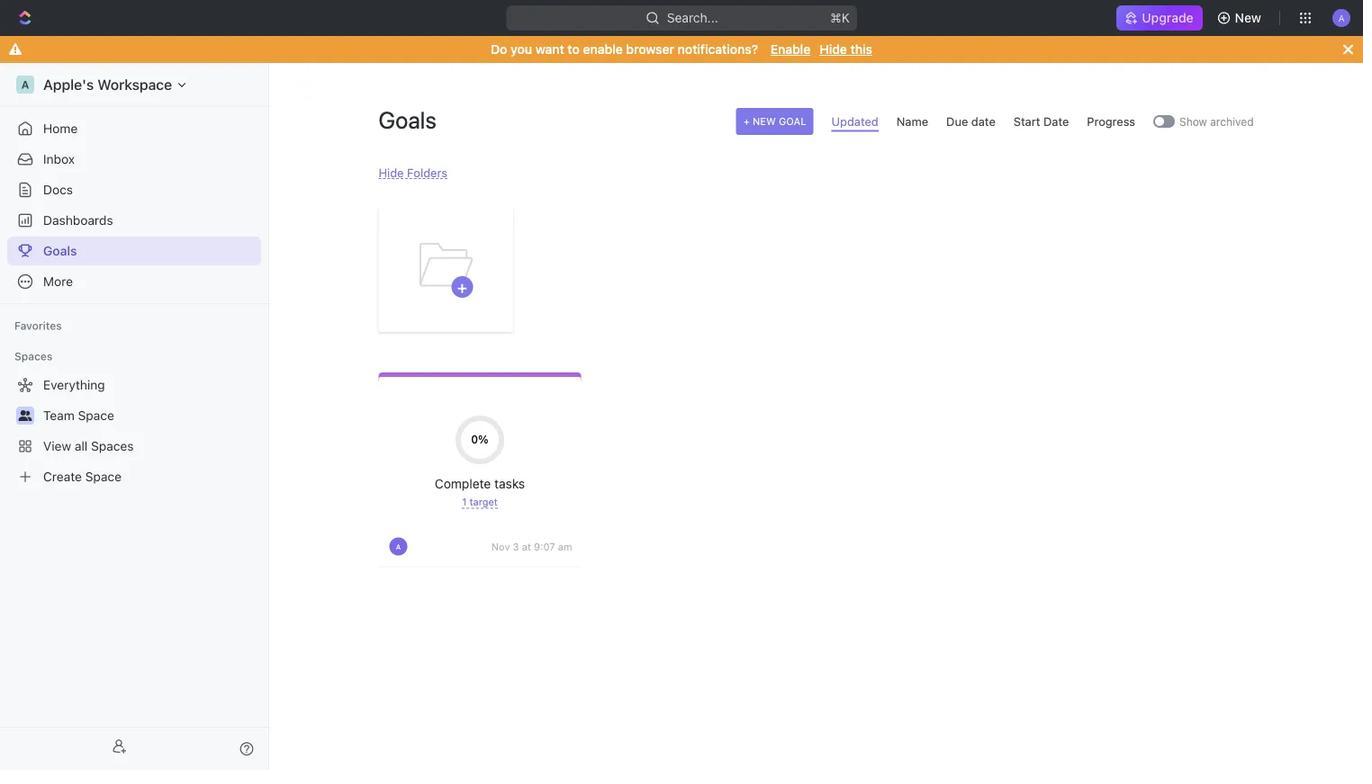 Task type: locate. For each thing, give the bounding box(es) containing it.
2 horizontal spatial a
[[1339, 12, 1345, 23]]

0 horizontal spatial hide
[[379, 166, 404, 179]]

1 horizontal spatial goals
[[379, 106, 437, 133]]

0 vertical spatial a
[[1339, 12, 1345, 23]]

space for team space
[[78, 408, 114, 423]]

create space
[[43, 470, 122, 484]]

goals link
[[7, 237, 261, 266]]

archived
[[1210, 115, 1254, 128]]

1 vertical spatial a
[[21, 78, 29, 91]]

2 vertical spatial a
[[396, 543, 401, 551]]

0 horizontal spatial new
[[753, 116, 776, 127]]

0 horizontal spatial spaces
[[14, 350, 53, 363]]

1 horizontal spatial a button
[[1327, 4, 1356, 32]]

0 vertical spatial a button
[[1327, 4, 1356, 32]]

workspace
[[97, 76, 172, 93]]

1 horizontal spatial +
[[744, 116, 750, 127]]

apple's workspace
[[43, 76, 172, 93]]

spaces
[[14, 350, 53, 363], [91, 439, 134, 454]]

space down view all spaces
[[85, 470, 122, 484]]

0 horizontal spatial +
[[458, 277, 467, 297]]

1 vertical spatial a button
[[388, 536, 409, 558]]

0 vertical spatial +
[[744, 116, 750, 127]]

1 vertical spatial spaces
[[91, 439, 134, 454]]

+ for +
[[458, 277, 467, 297]]

docs
[[43, 182, 73, 197]]

space inside team space link
[[78, 408, 114, 423]]

date
[[972, 115, 996, 128]]

new button
[[1210, 4, 1272, 32]]

0 vertical spatial new
[[1235, 10, 1262, 25]]

spaces inside tree
[[91, 439, 134, 454]]

goals
[[379, 106, 437, 133], [43, 244, 77, 258]]

0 horizontal spatial a
[[21, 78, 29, 91]]

hide left folders
[[379, 166, 404, 179]]

new left goal
[[753, 116, 776, 127]]

user group image
[[18, 411, 32, 421]]

goals up more
[[43, 244, 77, 258]]

progress
[[1087, 115, 1136, 128]]

1 horizontal spatial hide
[[820, 42, 847, 57]]

tree
[[7, 371, 261, 492]]

0 vertical spatial goals
[[379, 106, 437, 133]]

0 vertical spatial hide
[[820, 42, 847, 57]]

0 vertical spatial space
[[78, 408, 114, 423]]

spaces right the all
[[91, 439, 134, 454]]

space up view all spaces
[[78, 408, 114, 423]]

enable
[[583, 42, 623, 57]]

1 horizontal spatial new
[[1235, 10, 1262, 25]]

goals inside sidebar navigation
[[43, 244, 77, 258]]

+
[[744, 116, 750, 127], [458, 277, 467, 297]]

to
[[568, 42, 580, 57]]

a button
[[1327, 4, 1356, 32], [388, 536, 409, 558]]

more
[[43, 274, 73, 289]]

view all spaces link
[[7, 432, 258, 461]]

1 vertical spatial +
[[458, 277, 467, 297]]

apple's
[[43, 76, 94, 93]]

show archived
[[1180, 115, 1254, 128]]

view all spaces
[[43, 439, 134, 454]]

tree containing everything
[[7, 371, 261, 492]]

hide left this
[[820, 42, 847, 57]]

1 vertical spatial goals
[[43, 244, 77, 258]]

1 horizontal spatial spaces
[[91, 439, 134, 454]]

dashboards link
[[7, 206, 261, 235]]

goal
[[779, 116, 806, 127]]

sidebar navigation
[[0, 63, 273, 771]]

inbox link
[[7, 145, 261, 174]]

space
[[78, 408, 114, 423], [85, 470, 122, 484]]

space inside create space 'link'
[[85, 470, 122, 484]]

new
[[1235, 10, 1262, 25], [753, 116, 776, 127]]

target
[[470, 497, 498, 508]]

0 horizontal spatial goals
[[43, 244, 77, 258]]

⌘k
[[830, 10, 850, 25]]

1 horizontal spatial a
[[396, 543, 401, 551]]

1
[[462, 497, 467, 508]]

1 vertical spatial hide
[[379, 166, 404, 179]]

0 vertical spatial spaces
[[14, 350, 53, 363]]

new right upgrade
[[1235, 10, 1262, 25]]

1 vertical spatial new
[[753, 116, 776, 127]]

a
[[1339, 12, 1345, 23], [21, 78, 29, 91], [396, 543, 401, 551]]

favorites
[[14, 320, 62, 332]]

1 vertical spatial space
[[85, 470, 122, 484]]

notifications?
[[678, 42, 758, 57]]

enable
[[771, 42, 811, 57]]

everything link
[[7, 371, 258, 400]]

spaces down the favorites
[[14, 350, 53, 363]]

upgrade
[[1142, 10, 1194, 25]]

hide
[[820, 42, 847, 57], [379, 166, 404, 179]]

create
[[43, 470, 82, 484]]

goals up "hide folders"
[[379, 106, 437, 133]]

space for create space
[[85, 470, 122, 484]]



Task type: vqa. For each thing, say whether or not it's contained in the screenshot.
attempt to engage to the middle
no



Task type: describe. For each thing, give the bounding box(es) containing it.
start date
[[1014, 115, 1069, 128]]

do you want to enable browser notifications? enable hide this
[[491, 42, 873, 57]]

at
[[522, 541, 531, 553]]

team
[[43, 408, 75, 423]]

updated
[[832, 115, 879, 128]]

docs link
[[7, 176, 261, 204]]

want
[[536, 42, 564, 57]]

hide folders
[[379, 166, 448, 179]]

date
[[1044, 115, 1069, 128]]

apple's workspace, , element
[[16, 76, 34, 94]]

home
[[43, 121, 78, 136]]

do
[[491, 42, 507, 57]]

browser
[[626, 42, 674, 57]]

due date
[[946, 115, 996, 128]]

0 horizontal spatial a button
[[388, 536, 409, 558]]

complete
[[435, 476, 491, 491]]

nov
[[492, 541, 510, 553]]

home link
[[7, 114, 261, 143]]

nov 3 at 9:07 am
[[492, 541, 572, 553]]

complete tasks 1 target
[[435, 476, 525, 508]]

more button
[[7, 267, 261, 296]]

folders
[[407, 166, 448, 179]]

view
[[43, 439, 71, 454]]

you
[[511, 42, 532, 57]]

this
[[851, 42, 873, 57]]

name
[[897, 115, 928, 128]]

tree inside sidebar navigation
[[7, 371, 261, 492]]

am
[[558, 541, 572, 553]]

a for the top a dropdown button
[[1339, 12, 1345, 23]]

tasks
[[494, 476, 525, 491]]

favorites button
[[7, 315, 69, 337]]

inbox
[[43, 152, 75, 167]]

due
[[946, 115, 968, 128]]

a for a dropdown button to the left
[[396, 543, 401, 551]]

all
[[75, 439, 88, 454]]

team space
[[43, 408, 114, 423]]

a inside "element"
[[21, 78, 29, 91]]

search...
[[667, 10, 718, 25]]

upgrade link
[[1117, 5, 1203, 31]]

9:07
[[534, 541, 555, 553]]

everything
[[43, 378, 105, 393]]

show
[[1180, 115, 1207, 128]]

team space link
[[43, 402, 258, 430]]

create space link
[[7, 463, 258, 492]]

3
[[513, 541, 519, 553]]

+ new goal
[[744, 116, 806, 127]]

+ for + new goal
[[744, 116, 750, 127]]

new inside new button
[[1235, 10, 1262, 25]]

dashboards
[[43, 213, 113, 228]]

start
[[1014, 115, 1040, 128]]



